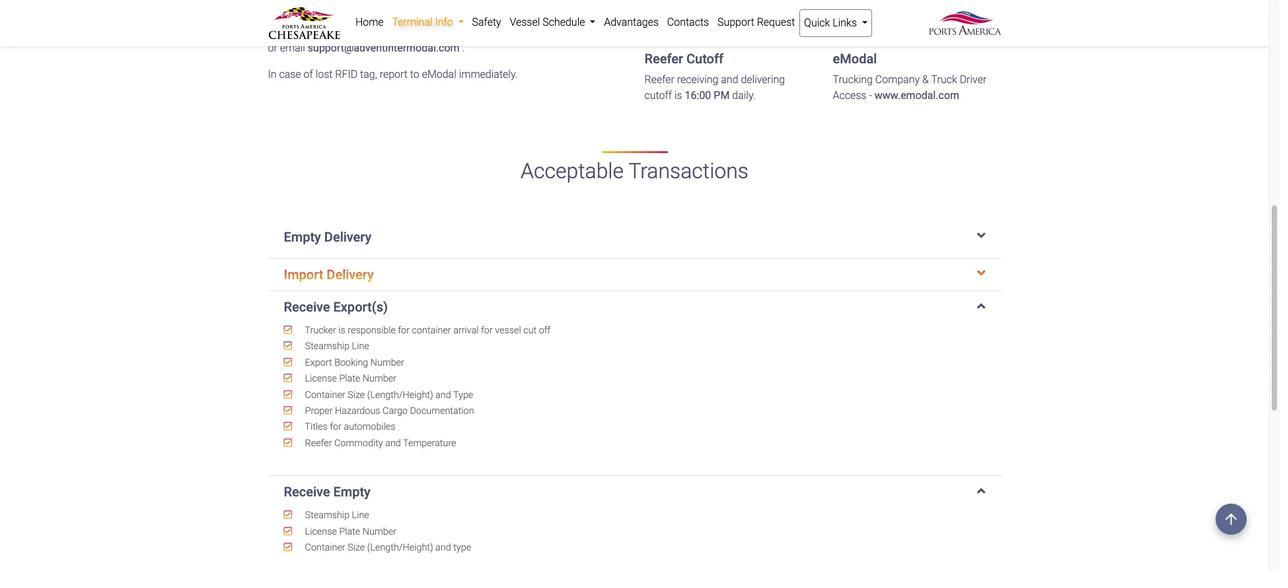 Task type: vqa. For each thing, say whether or not it's contained in the screenshot.
No to the middle
no



Task type: locate. For each thing, give the bounding box(es) containing it.
schedule
[[543, 16, 585, 28]]

(length/height) left type
[[367, 543, 433, 554]]

report
[[380, 68, 408, 81]]

receive up trucker
[[284, 299, 330, 315]]

quick
[[805, 17, 831, 29]]

reefer cutoff
[[645, 51, 724, 67]]

is left 16:00
[[675, 89, 683, 102]]

1 license plate number from the top
[[303, 373, 397, 385]]

access
[[833, 89, 867, 102]]

plate down empty
[[339, 527, 360, 538]]

container for container size (length/height) and type
[[305, 543, 346, 554]]

angle down image inside receive empty link
[[978, 485, 986, 498]]

2 license plate number from the top
[[303, 527, 397, 538]]

0 vertical spatial angle down image
[[978, 229, 986, 242]]

for right titles on the left bottom of page
[[330, 422, 342, 433]]

1 vertical spatial container
[[305, 543, 346, 554]]

size up hazardous
[[348, 390, 365, 401]]

steamship line up booking
[[303, 341, 369, 352]]

1 horizontal spatial for
[[398, 325, 410, 336]]

license plate number down booking
[[303, 373, 397, 385]]

1 angle down image from the top
[[978, 229, 986, 242]]

2 steamship line from the top
[[303, 511, 369, 522]]

2 vertical spatial angle down image
[[978, 485, 986, 498]]

for left 'container'
[[398, 325, 410, 336]]

1 steamship from the top
[[305, 341, 350, 352]]

license plate number down empty
[[303, 527, 397, 538]]

0 horizontal spatial is
[[339, 325, 346, 336]]

0 vertical spatial reefer
[[645, 51, 684, 67]]

1 vertical spatial angle down image
[[978, 299, 986, 312]]

and
[[721, 73, 739, 86], [436, 390, 451, 401], [386, 438, 401, 449], [436, 543, 451, 554]]

license down receive empty at the left of the page
[[305, 527, 337, 538]]

cutoff
[[687, 51, 724, 67]]

container size (length/height) and type
[[303, 543, 471, 554]]

container up proper
[[305, 390, 346, 401]]

2 receive from the top
[[284, 485, 330, 501]]

emodal right to
[[422, 68, 457, 81]]

vessel schedule link
[[506, 9, 600, 36]]

angle down image inside receive export(s) 'link'
[[978, 299, 986, 312]]

2 angle down image from the top
[[978, 299, 986, 312]]

emodal up trucking
[[833, 51, 877, 67]]

for right arrival on the left of page
[[481, 325, 493, 336]]

1 container from the top
[[305, 390, 346, 401]]

0 vertical spatial container
[[305, 390, 346, 401]]

2 vertical spatial reefer
[[305, 438, 332, 449]]

support@adventintermodal.com link
[[308, 42, 462, 54]]

receive left empty
[[284, 485, 330, 501]]

or
[[268, 42, 278, 54]]

0 vertical spatial steamship
[[305, 341, 350, 352]]

and up documentation
[[436, 390, 451, 401]]

steamship down trucker
[[305, 341, 350, 352]]

for
[[398, 325, 410, 336], [481, 325, 493, 336], [330, 422, 342, 433]]

1 receive from the top
[[284, 299, 330, 315]]

at
[[435, 26, 444, 38]]

1 (length/height) from the top
[[367, 390, 433, 401]]

-
[[869, 89, 873, 102]]

3 angle down image from the top
[[978, 485, 986, 498]]

2 size from the top
[[348, 543, 365, 554]]

angle down image for empty
[[978, 485, 986, 498]]

booking
[[335, 357, 368, 369]]

0 vertical spatial plate
[[339, 373, 360, 385]]

.
[[462, 42, 465, 54]]

plate down booking
[[339, 373, 360, 385]]

container down receive empty at the left of the page
[[305, 543, 346, 554]]

hazardous
[[335, 406, 381, 417]]

tab list containing receive export(s)
[[268, 216, 1002, 572]]

transactions
[[629, 159, 749, 184]]

0 vertical spatial emodal
[[398, 26, 432, 38]]

1 vertical spatial is
[[339, 325, 346, 336]]

reefer
[[645, 51, 684, 67], [645, 73, 675, 86], [305, 438, 332, 449]]

&
[[923, 73, 929, 86]]

terminal
[[392, 16, 433, 28]]

home link
[[351, 9, 388, 36]]

0 vertical spatial (length/height)
[[367, 390, 433, 401]]

receive for receive export(s)
[[284, 299, 330, 315]]

license down export
[[305, 373, 337, 385]]

steamship down receive empty at the left of the page
[[305, 511, 350, 522]]

line up export booking number
[[352, 341, 369, 352]]

and left type
[[436, 543, 451, 554]]

size
[[348, 390, 365, 401], [348, 543, 365, 554]]

2 container from the top
[[305, 543, 346, 554]]

1 horizontal spatial is
[[675, 89, 683, 102]]

container
[[305, 390, 346, 401], [305, 543, 346, 554]]

rfid
[[335, 68, 358, 81]]

container size (length/height) and type
[[303, 390, 474, 401]]

and inside the reefer receiving and delivering cutoff is
[[721, 73, 739, 86]]

license
[[305, 373, 337, 385], [305, 527, 337, 538]]

in case of lost rfid tag, report to emodal immediately.
[[268, 68, 518, 81]]

2 vertical spatial number
[[363, 527, 397, 538]]

16:00 pm daily.
[[685, 89, 756, 102]]

and up pm
[[721, 73, 739, 86]]

proper hazardous cargo documentation
[[303, 406, 474, 417]]

(length/height) up cargo in the left bottom of the page
[[367, 390, 433, 401]]

and down "automobiles"
[[386, 438, 401, 449]]

number
[[371, 357, 405, 369], [363, 373, 397, 385], [363, 527, 397, 538]]

links
[[833, 17, 857, 29]]

1 vertical spatial license
[[305, 527, 337, 538]]

0 vertical spatial license
[[305, 373, 337, 385]]

1 vertical spatial size
[[348, 543, 365, 554]]

export(s)
[[333, 299, 388, 315]]

responsible
[[348, 325, 396, 336]]

1 size from the top
[[348, 390, 365, 401]]

1 vertical spatial steamship
[[305, 511, 350, 522]]

1 vertical spatial (length/height)
[[367, 543, 433, 554]]

cut
[[524, 325, 537, 336]]

1 vertical spatial reefer
[[645, 73, 675, 86]]

titles
[[305, 422, 328, 433]]

1 vertical spatial receive
[[284, 485, 330, 501]]

0 vertical spatial steamship line
[[303, 341, 369, 352]]

0 vertical spatial is
[[675, 89, 683, 102]]

receive
[[284, 299, 330, 315], [284, 485, 330, 501]]

1 vertical spatial steamship line
[[303, 511, 369, 522]]

is right trucker
[[339, 325, 346, 336]]

emodal inside for inquiries please contact emodal at 866-758-3838 or email support@adventintermodal.com .
[[398, 26, 432, 38]]

angle down image
[[978, 229, 986, 242], [978, 299, 986, 312], [978, 485, 986, 498]]

0 vertical spatial license plate number
[[303, 373, 397, 385]]

support request
[[718, 16, 795, 28]]

tab list
[[268, 216, 1002, 572]]

1 vertical spatial license plate number
[[303, 527, 397, 538]]

1 vertical spatial plate
[[339, 527, 360, 538]]

home
[[356, 16, 384, 28]]

cutoff
[[645, 89, 672, 102]]

driver
[[960, 73, 987, 86]]

proper
[[305, 406, 333, 417]]

size down empty
[[348, 543, 365, 554]]

reefer inside the reefer receiving and delivering cutoff is
[[645, 73, 675, 86]]

1 steamship line from the top
[[303, 341, 369, 352]]

arrival
[[454, 325, 479, 336]]

is
[[675, 89, 683, 102], [339, 325, 346, 336]]

steamship line down receive empty at the left of the page
[[303, 511, 369, 522]]

quick links link
[[800, 9, 873, 37]]

www.emodal.com link
[[875, 89, 960, 102]]

trucking company & truck driver access -
[[833, 73, 987, 102]]

2 (length/height) from the top
[[367, 543, 433, 554]]

emodal left at
[[398, 26, 432, 38]]

1 vertical spatial line
[[352, 511, 369, 522]]

receive for receive empty
[[284, 485, 330, 501]]

line down empty
[[352, 511, 369, 522]]

type
[[454, 543, 471, 554]]

lost
[[316, 68, 333, 81]]

plate
[[339, 373, 360, 385], [339, 527, 360, 538]]

1 license from the top
[[305, 373, 337, 385]]

0 vertical spatial receive
[[284, 299, 330, 315]]

line
[[352, 341, 369, 352], [352, 511, 369, 522]]

export
[[305, 357, 332, 369]]

reefer receiving and delivering cutoff is
[[645, 73, 785, 102]]

angle down image for export(s)
[[978, 299, 986, 312]]

(length/height) for type
[[367, 390, 433, 401]]

0 vertical spatial size
[[348, 390, 365, 401]]

0 vertical spatial line
[[352, 341, 369, 352]]

case
[[279, 68, 301, 81]]



Task type: describe. For each thing, give the bounding box(es) containing it.
empty
[[333, 485, 371, 501]]

758-
[[467, 26, 488, 38]]

2 horizontal spatial for
[[481, 325, 493, 336]]

1 vertical spatial emodal
[[833, 51, 877, 67]]

truck
[[932, 73, 958, 86]]

support@adventintermodal.com
[[308, 42, 460, 54]]

1 plate from the top
[[339, 373, 360, 385]]

temperature
[[403, 438, 456, 449]]

www.emodal.com
[[875, 89, 960, 102]]

terminal info link
[[388, 9, 468, 36]]

support request link
[[714, 9, 800, 36]]

1 vertical spatial number
[[363, 373, 397, 385]]

quick links
[[805, 17, 860, 29]]

receive empty link
[[284, 485, 986, 501]]

terminal info
[[392, 16, 456, 28]]

866-
[[447, 26, 467, 38]]

titles for automobiles
[[303, 422, 396, 433]]

tag,
[[360, 68, 377, 81]]

of
[[304, 68, 313, 81]]

container for container size (length/height) and type
[[305, 390, 346, 401]]

(length/height) for type
[[367, 543, 433, 554]]

vessel schedule
[[510, 16, 588, 28]]

16:00
[[685, 89, 712, 102]]

2 steamship from the top
[[305, 511, 350, 522]]

is inside the reefer receiving and delivering cutoff is
[[675, 89, 683, 102]]

receive export(s) link
[[284, 299, 986, 315]]

support
[[718, 16, 755, 28]]

company
[[876, 73, 920, 86]]

inquiries
[[286, 26, 325, 38]]

in
[[268, 68, 277, 81]]

email
[[280, 42, 305, 54]]

please
[[328, 26, 358, 38]]

documentation
[[410, 406, 474, 417]]

automobiles
[[344, 422, 396, 433]]

advantages
[[604, 16, 659, 28]]

2 plate from the top
[[339, 527, 360, 538]]

commodity
[[334, 438, 383, 449]]

vessel
[[495, 325, 521, 336]]

to
[[410, 68, 420, 81]]

trucker
[[305, 325, 336, 336]]

for
[[268, 26, 283, 38]]

export booking number
[[303, 357, 405, 369]]

off
[[539, 325, 551, 336]]

receive empty
[[284, 485, 371, 501]]

0 horizontal spatial for
[[330, 422, 342, 433]]

2 line from the top
[[352, 511, 369, 522]]

delivering
[[741, 73, 785, 86]]

reefer for reefer commodity and temperature
[[305, 438, 332, 449]]

safety
[[472, 16, 502, 28]]

1 line from the top
[[352, 341, 369, 352]]

type
[[453, 390, 474, 401]]

acceptable transactions
[[521, 159, 749, 184]]

2 vertical spatial emodal
[[422, 68, 457, 81]]

reefer commodity and temperature
[[303, 438, 456, 449]]

container
[[412, 325, 451, 336]]

receiving
[[677, 73, 719, 86]]

immediately.
[[459, 68, 518, 81]]

advantages link
[[600, 9, 663, 36]]

contacts
[[668, 16, 709, 28]]

request
[[757, 16, 795, 28]]

for inquiries please contact emodal at 866-758-3838 or email support@adventintermodal.com .
[[268, 26, 512, 54]]

2 license from the top
[[305, 527, 337, 538]]

reefer for reefer receiving and delivering cutoff is
[[645, 73, 675, 86]]

safety link
[[468, 9, 506, 36]]

reefer for reefer cutoff
[[645, 51, 684, 67]]

size for container size (length/height) and type
[[348, 390, 365, 401]]

cargo
[[383, 406, 408, 417]]

go to top image
[[1216, 504, 1247, 535]]

pm
[[714, 89, 730, 102]]

866-758-3838 link
[[447, 26, 512, 38]]

vessel
[[510, 16, 540, 28]]

receive export(s)
[[284, 299, 388, 315]]

info
[[435, 16, 453, 28]]

trucker is responsible for container arrival for vessel cut off
[[303, 325, 551, 336]]

daily.
[[733, 89, 756, 102]]

contacts link
[[663, 9, 714, 36]]

angle down image
[[978, 267, 986, 280]]

acceptable
[[521, 159, 624, 184]]

size for container size (length/height) and type
[[348, 543, 365, 554]]

3838
[[488, 26, 512, 38]]

trucking
[[833, 73, 873, 86]]

0 vertical spatial number
[[371, 357, 405, 369]]



